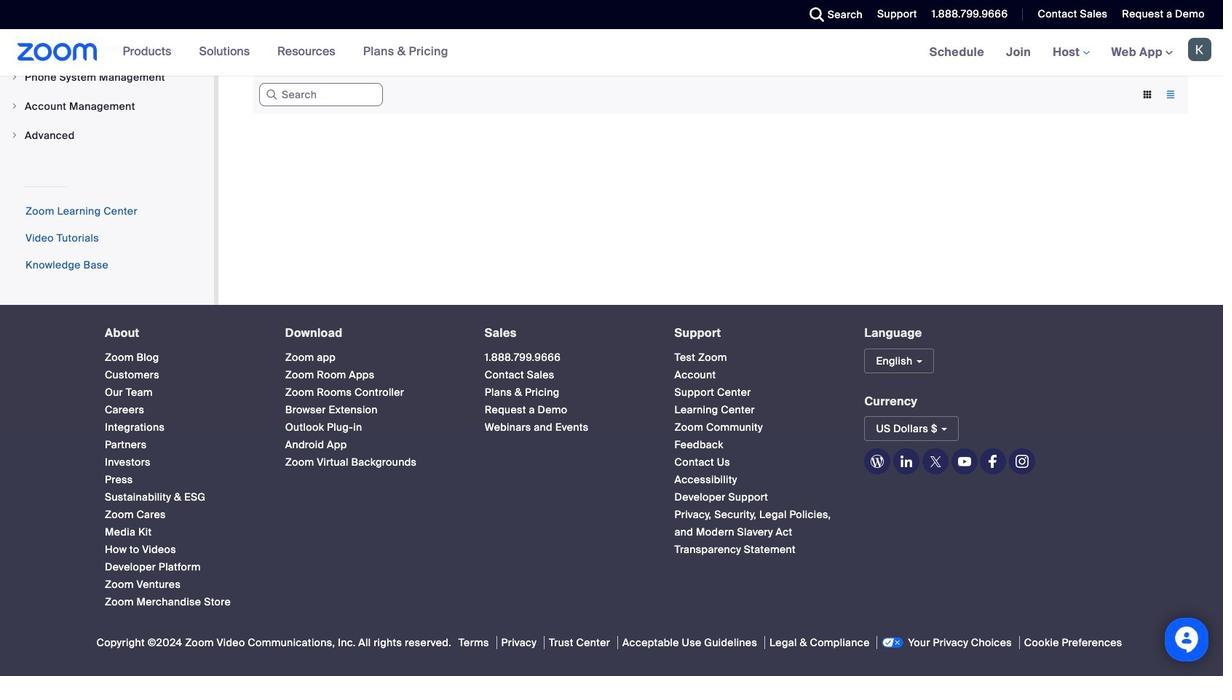 Task type: describe. For each thing, give the bounding box(es) containing it.
meetings navigation
[[919, 29, 1224, 76]]

1 right image from the top
[[10, 102, 19, 111]]

grid mode, not selected image
[[1136, 88, 1160, 101]]

profile picture image
[[1189, 38, 1212, 61]]

list mode, selected image
[[1160, 88, 1183, 101]]

2 menu item from the top
[[0, 93, 214, 120]]



Task type: locate. For each thing, give the bounding box(es) containing it.
0 vertical spatial right image
[[10, 102, 19, 111]]

2 vertical spatial menu item
[[0, 122, 214, 149]]

2 heading from the left
[[285, 327, 459, 340]]

3 menu item from the top
[[0, 122, 214, 149]]

2 right image from the top
[[10, 131, 19, 140]]

banner
[[0, 29, 1224, 76]]

0 vertical spatial menu item
[[0, 63, 214, 91]]

1 heading from the left
[[105, 327, 259, 340]]

menu item
[[0, 63, 214, 91], [0, 93, 214, 120], [0, 122, 214, 149]]

zoom logo image
[[17, 43, 97, 61]]

product information navigation
[[112, 29, 460, 76]]

heading
[[105, 327, 259, 340], [285, 327, 459, 340], [485, 327, 649, 340], [675, 327, 839, 340]]

1 vertical spatial right image
[[10, 131, 19, 140]]

admin menu menu
[[0, 0, 214, 151]]

1 menu item from the top
[[0, 63, 214, 91]]

Search text field
[[259, 83, 383, 107]]

3 heading from the left
[[485, 327, 649, 340]]

1 vertical spatial menu item
[[0, 93, 214, 120]]

4 heading from the left
[[675, 327, 839, 340]]

right image
[[10, 102, 19, 111], [10, 131, 19, 140]]

right image
[[10, 73, 19, 82]]



Task type: vqa. For each thing, say whether or not it's contained in the screenshot.
General element
no



